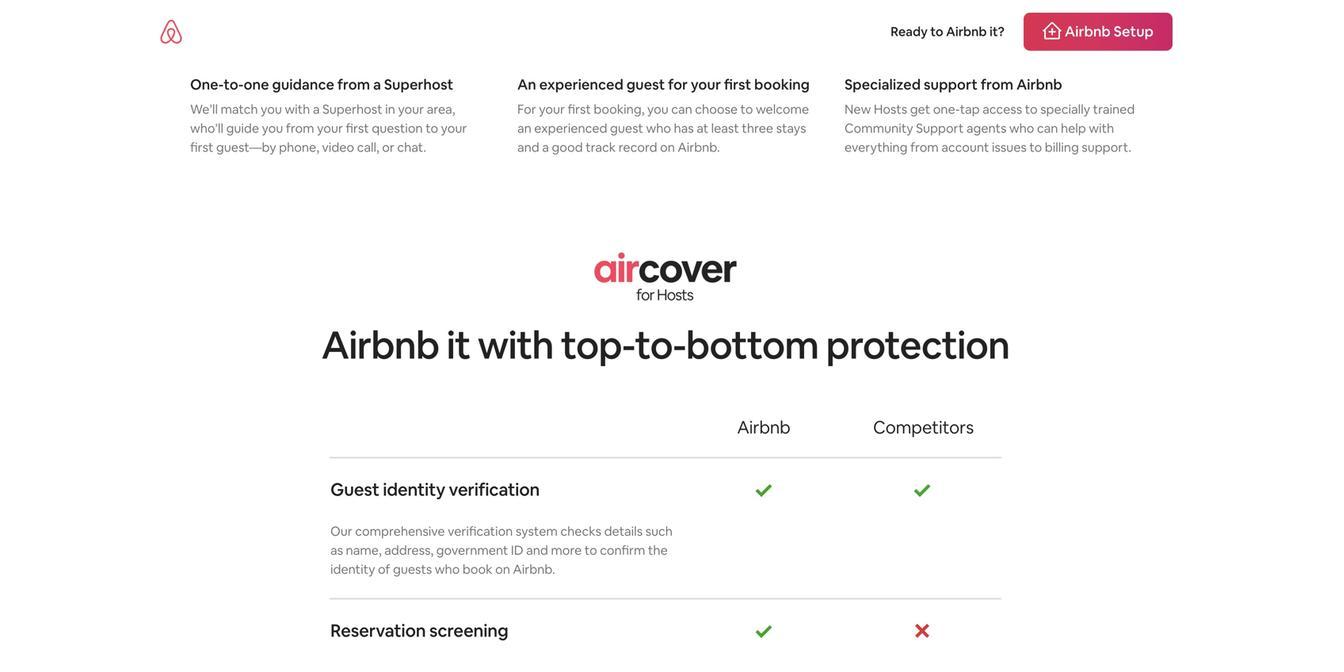 Task type: describe. For each thing, give the bounding box(es) containing it.
name,
[[346, 542, 382, 558]]

agents
[[967, 120, 1007, 136]]

an
[[518, 120, 532, 136]]

support
[[916, 120, 964, 136]]

least
[[711, 120, 739, 136]]

competitors
[[873, 416, 974, 439]]

track
[[586, 139, 616, 155]]

0 vertical spatial a
[[373, 75, 381, 94]]

government
[[436, 542, 508, 558]]

it?
[[990, 23, 1005, 40]]

airbnb for airbnb setup
[[1065, 22, 1111, 41]]

chat.
[[397, 139, 426, 155]]

protection
[[826, 320, 1010, 370]]

to inside one-to-one guidance from a superhost we'll match you with a superhost in your area, who'll guide you from your first question to your first guest—by phone, video call, or chat.
[[426, 120, 438, 136]]

comprehensive
[[355, 523, 445, 539]]

to inside an experienced guest for your first booking for your first booking, you can choose to welcome an experienced guest who has at least three stays and a good track record on airbnb.
[[741, 101, 753, 117]]

2 vertical spatial with
[[478, 320, 554, 370]]

record
[[619, 139, 658, 155]]

or
[[382, 139, 395, 155]]

setup
[[1114, 22, 1154, 41]]

from right guidance
[[337, 75, 370, 94]]

airbnb for airbnb it with top‑to‑bottom protection
[[322, 320, 439, 370]]

trained
[[1093, 101, 1135, 117]]

call,
[[357, 139, 379, 155]]

your right the in in the top left of the page
[[398, 101, 424, 117]]

one-
[[933, 101, 960, 117]]

checks
[[561, 523, 602, 539]]

airbnb inside specialized support from airbnb new hosts get one-tap access to specially trained community support agents who can help with everything from account issues to billing support.
[[1017, 75, 1063, 94]]

community
[[845, 120, 914, 136]]

who inside an experienced guest for your first booking for your first booking, you can choose to welcome an experienced guest who has at least three stays and a good track record on airbnb.
[[646, 120, 671, 136]]

with inside one-to-one guidance from a superhost we'll match you with a superhost in your area, who'll guide you from your first question to your first guest—by phone, video call, or chat.
[[285, 101, 310, 117]]

your up video on the left of page
[[317, 120, 343, 136]]

guidance
[[272, 75, 334, 94]]

confirm
[[600, 542, 645, 558]]

first up call,
[[346, 120, 369, 136]]

guest
[[330, 478, 379, 501]]

verification for comprehensive
[[448, 523, 513, 539]]

reservation
[[330, 619, 426, 642]]

airbnb. inside an experienced guest for your first booking for your first booking, you can choose to welcome an experienced guest who has at least three stays and a good track record on airbnb.
[[678, 139, 720, 155]]

for
[[668, 75, 688, 94]]

our
[[330, 523, 353, 539]]

at
[[697, 120, 709, 136]]

question
[[372, 120, 423, 136]]

and inside our comprehensive verification system checks details such as name, address, government id and more to confirm the identity of guests who book on airbnb.
[[526, 542, 548, 558]]

we'll
[[190, 101, 218, 117]]

to right "access" at top
[[1025, 101, 1038, 117]]

get
[[910, 101, 931, 117]]

airbnb homepage image
[[159, 19, 184, 44]]

who inside our comprehensive verification system checks details such as name, address, government id and more to confirm the identity of guests who book on airbnb.
[[435, 561, 460, 577]]

with inside specialized support from airbnb new hosts get one-tap access to specially trained community support agents who can help with everything from account issues to billing support.
[[1089, 120, 1114, 136]]

everything
[[845, 139, 908, 155]]

one-
[[190, 75, 224, 94]]

from down support
[[911, 139, 939, 155]]

0 vertical spatial identity
[[383, 478, 445, 501]]

you down one
[[261, 101, 282, 117]]

support.
[[1082, 139, 1132, 155]]

ready
[[891, 23, 928, 40]]

your right the for
[[539, 101, 565, 117]]

booking
[[755, 75, 810, 94]]

access
[[983, 101, 1022, 117]]

id
[[511, 542, 524, 558]]

you inside an experienced guest for your first booking for your first booking, you can choose to welcome an experienced guest who has at least three stays and a good track record on airbnb.
[[647, 101, 669, 117]]

who inside specialized support from airbnb new hosts get one-tap access to specially trained community support agents who can help with everything from account issues to billing support.
[[1010, 120, 1035, 136]]

booking,
[[594, 101, 645, 117]]

of
[[378, 561, 390, 577]]

phone,
[[279, 139, 319, 155]]

who'll
[[190, 120, 223, 136]]

new
[[845, 101, 871, 117]]

identity inside our comprehensive verification system checks details such as name, address, government id and more to confirm the identity of guests who book on airbnb.
[[330, 561, 375, 577]]

stays
[[776, 120, 806, 136]]

specialized
[[845, 75, 921, 94]]

book
[[463, 561, 493, 577]]

first down who'll
[[190, 139, 213, 155]]

details
[[604, 523, 643, 539]]

to-
[[224, 75, 244, 94]]

to inside our comprehensive verification system checks details such as name, address, government id and more to confirm the identity of guests who book on airbnb.
[[585, 542, 597, 558]]

choose
[[695, 101, 738, 117]]

0 vertical spatial experienced
[[539, 75, 624, 94]]

specially
[[1041, 101, 1091, 117]]

verification for identity
[[449, 478, 540, 501]]

your down area,
[[441, 120, 467, 136]]



Task type: locate. For each thing, give the bounding box(es) containing it.
0 horizontal spatial superhost
[[323, 101, 383, 117]]

0 horizontal spatial airbnb.
[[513, 561, 555, 577]]

who
[[646, 120, 671, 136], [1010, 120, 1035, 136], [435, 561, 460, 577]]

0 vertical spatial verification
[[449, 478, 540, 501]]

help
[[1061, 120, 1086, 136]]

in
[[385, 101, 395, 117]]

one-to-one guidance from a superhost we'll match you with a superhost in your area, who'll guide you from your first question to your first guest—by phone, video call, or chat.
[[190, 75, 467, 155]]

specialized support from airbnb new hosts get one-tap access to specially trained community support agents who can help with everything from account issues to billing support.
[[845, 75, 1135, 155]]

can inside an experienced guest for your first booking for your first booking, you can choose to welcome an experienced guest who has at least three stays and a good track record on airbnb.
[[671, 101, 693, 117]]

with down guidance
[[285, 101, 310, 117]]

to
[[931, 23, 944, 40], [741, 101, 753, 117], [1025, 101, 1038, 117], [426, 120, 438, 136], [1030, 139, 1042, 155], [585, 542, 597, 558]]

verification inside our comprehensive verification system checks details such as name, address, government id and more to confirm the identity of guests who book on airbnb.
[[448, 523, 513, 539]]

airbnb it with top‑to‑bottom protection
[[322, 320, 1010, 370]]

0 horizontal spatial on
[[495, 561, 510, 577]]

airbnb setup link
[[1024, 13, 1173, 51]]

superhost
[[384, 75, 453, 94], [323, 101, 383, 117]]

can inside specialized support from airbnb new hosts get one-tap access to specially trained community support agents who can help with everything from account issues to billing support.
[[1037, 120, 1058, 136]]

with up support.
[[1089, 120, 1114, 136]]

2 horizontal spatial a
[[542, 139, 549, 155]]

ready to airbnb it?
[[891, 23, 1005, 40]]

1 horizontal spatial superhost
[[384, 75, 453, 94]]

1 horizontal spatial on
[[660, 139, 675, 155]]

from up phone,
[[286, 120, 314, 136]]

airbnb for airbnb
[[737, 416, 791, 439]]

1 vertical spatial on
[[495, 561, 510, 577]]

2 horizontal spatial who
[[1010, 120, 1035, 136]]

on
[[660, 139, 675, 155], [495, 561, 510, 577]]

such
[[646, 523, 673, 539]]

guest
[[627, 75, 665, 94], [610, 120, 644, 136]]

can up 'billing'
[[1037, 120, 1058, 136]]

your
[[691, 75, 721, 94], [398, 101, 424, 117], [539, 101, 565, 117], [317, 120, 343, 136], [441, 120, 467, 136]]

can up has
[[671, 101, 693, 117]]

first left booking,
[[568, 101, 591, 117]]

1 horizontal spatial a
[[373, 75, 381, 94]]

first up choose
[[724, 75, 751, 94]]

0 horizontal spatial who
[[435, 561, 460, 577]]

to right ready
[[931, 23, 944, 40]]

you down for
[[647, 101, 669, 117]]

and
[[518, 139, 540, 155], [526, 542, 548, 558]]

to down area,
[[426, 120, 438, 136]]

guests
[[393, 561, 432, 577]]

and down system
[[526, 542, 548, 558]]

address,
[[385, 542, 434, 558]]

a down guidance
[[313, 101, 320, 117]]

1 vertical spatial verification
[[448, 523, 513, 539]]

support
[[924, 75, 978, 94]]

1 vertical spatial superhost
[[323, 101, 383, 117]]

airbnb included image
[[755, 480, 774, 499]]

1 vertical spatial guest
[[610, 120, 644, 136]]

2 vertical spatial a
[[542, 139, 549, 155]]

verification
[[449, 478, 540, 501], [448, 523, 513, 539]]

our comprehensive verification system checks details such as name, address, government id and more to confirm the identity of guests who book on airbnb.
[[330, 523, 673, 577]]

identity up comprehensive
[[383, 478, 445, 501]]

with right the 'it'
[[478, 320, 554, 370]]

1 vertical spatial airbnb.
[[513, 561, 555, 577]]

identity
[[383, 478, 445, 501], [330, 561, 375, 577]]

from
[[337, 75, 370, 94], [981, 75, 1014, 94], [286, 120, 314, 136], [911, 139, 939, 155]]

0 horizontal spatial can
[[671, 101, 693, 117]]

1 vertical spatial identity
[[330, 561, 375, 577]]

who left has
[[646, 120, 671, 136]]

airbnb left setup
[[1065, 22, 1111, 41]]

0 vertical spatial and
[[518, 139, 540, 155]]

a smiling superhost in the airbnb app. text informs us that her name is myranda, she has three years' experience hosting in little rock, and her airbnb rating is 4.96 stars out of 5. image
[[159, 0, 1173, 44], [159, 0, 1173, 44]]

guest identity verification
[[330, 478, 540, 501]]

screening
[[429, 619, 508, 642]]

on down has
[[660, 139, 675, 155]]

good
[[552, 139, 583, 155]]

from up "access" at top
[[981, 75, 1014, 94]]

competitors included image
[[913, 480, 932, 499]]

who left book
[[435, 561, 460, 577]]

airbnb setup
[[1065, 22, 1154, 41]]

guide
[[226, 120, 259, 136]]

0 horizontal spatial with
[[285, 101, 310, 117]]

reservation screening
[[330, 619, 508, 642]]

identity down name,
[[330, 561, 375, 577]]

0 vertical spatial with
[[285, 101, 310, 117]]

aircover for hosts logo image
[[594, 252, 737, 305], [594, 252, 737, 305]]

airbnb. down at
[[678, 139, 720, 155]]

verification up government
[[448, 523, 513, 539]]

airbnb. inside our comprehensive verification system checks details such as name, address, government id and more to confirm the identity of guests who book on airbnb.
[[513, 561, 555, 577]]

top‑to‑bottom
[[561, 320, 819, 370]]

area,
[[427, 101, 455, 117]]

a up question
[[373, 75, 381, 94]]

guest left for
[[627, 75, 665, 94]]

you
[[261, 101, 282, 117], [647, 101, 669, 117], [262, 120, 283, 136]]

airbnb up airbnb included image
[[737, 416, 791, 439]]

airbnb left the 'it'
[[322, 320, 439, 370]]

hosts
[[874, 101, 908, 117]]

airbnb left the it?
[[946, 23, 987, 40]]

to left 'billing'
[[1030, 139, 1042, 155]]

system
[[516, 523, 558, 539]]

on inside our comprehensive verification system checks details such as name, address, government id and more to confirm the identity of guests who book on airbnb.
[[495, 561, 510, 577]]

and down an
[[518, 139, 540, 155]]

on inside an experienced guest for your first booking for your first booking, you can choose to welcome an experienced guest who has at least three stays and a good track record on airbnb.
[[660, 139, 675, 155]]

as
[[330, 542, 343, 558]]

1 vertical spatial can
[[1037, 120, 1058, 136]]

1 horizontal spatial with
[[478, 320, 554, 370]]

with
[[285, 101, 310, 117], [1089, 120, 1114, 136], [478, 320, 554, 370]]

0 vertical spatial guest
[[627, 75, 665, 94]]

airbnb included image
[[755, 621, 774, 640]]

welcome
[[756, 101, 809, 117]]

airbnb. down id
[[513, 561, 555, 577]]

0 vertical spatial superhost
[[384, 75, 453, 94]]

experienced up good
[[534, 120, 607, 136]]

issues
[[992, 139, 1027, 155]]

account
[[942, 139, 989, 155]]

1 horizontal spatial who
[[646, 120, 671, 136]]

to up three
[[741, 101, 753, 117]]

an experienced guest for your first booking for your first booking, you can choose to welcome an experienced guest who has at least three stays and a good track record on airbnb.
[[518, 75, 810, 155]]

you right guide
[[262, 120, 283, 136]]

0 horizontal spatial identity
[[330, 561, 375, 577]]

superhost left the in in the top left of the page
[[323, 101, 383, 117]]

0 vertical spatial airbnb.
[[678, 139, 720, 155]]

guest—by
[[216, 139, 276, 155]]

experienced up booking,
[[539, 75, 624, 94]]

1 horizontal spatial identity
[[383, 478, 445, 501]]

a left good
[[542, 139, 549, 155]]

one
[[244, 75, 269, 94]]

an
[[518, 75, 536, 94]]

airbnb
[[1065, 22, 1111, 41], [946, 23, 987, 40], [1017, 75, 1063, 94], [322, 320, 439, 370], [737, 416, 791, 439]]

airbnb up 'specially'
[[1017, 75, 1063, 94]]

experienced
[[539, 75, 624, 94], [534, 120, 607, 136]]

tap
[[960, 101, 980, 117]]

the
[[648, 542, 668, 558]]

airbnb.
[[678, 139, 720, 155], [513, 561, 555, 577]]

first
[[724, 75, 751, 94], [568, 101, 591, 117], [346, 120, 369, 136], [190, 139, 213, 155]]

video
[[322, 139, 354, 155]]

who up issues
[[1010, 120, 1035, 136]]

competitors not included image
[[913, 621, 932, 640]]

your up choose
[[691, 75, 721, 94]]

0 horizontal spatial a
[[313, 101, 320, 117]]

1 horizontal spatial can
[[1037, 120, 1058, 136]]

superhost up area,
[[384, 75, 453, 94]]

1 vertical spatial and
[[526, 542, 548, 558]]

for
[[518, 101, 536, 117]]

more
[[551, 542, 582, 558]]

three
[[742, 120, 774, 136]]

a inside an experienced guest for your first booking for your first booking, you can choose to welcome an experienced guest who has at least three stays and a good track record on airbnb.
[[542, 139, 549, 155]]

and inside an experienced guest for your first booking for your first booking, you can choose to welcome an experienced guest who has at least three stays and a good track record on airbnb.
[[518, 139, 540, 155]]

it
[[447, 320, 470, 370]]

can
[[671, 101, 693, 117], [1037, 120, 1058, 136]]

1 vertical spatial a
[[313, 101, 320, 117]]

on right book
[[495, 561, 510, 577]]

0 vertical spatial on
[[660, 139, 675, 155]]

a
[[373, 75, 381, 94], [313, 101, 320, 117], [542, 139, 549, 155]]

0 vertical spatial can
[[671, 101, 693, 117]]

to down checks
[[585, 542, 597, 558]]

match
[[221, 101, 258, 117]]

2 horizontal spatial with
[[1089, 120, 1114, 136]]

has
[[674, 120, 694, 136]]

billing
[[1045, 139, 1079, 155]]

1 vertical spatial with
[[1089, 120, 1114, 136]]

1 horizontal spatial airbnb.
[[678, 139, 720, 155]]

verification up system
[[449, 478, 540, 501]]

1 vertical spatial experienced
[[534, 120, 607, 136]]

guest down booking,
[[610, 120, 644, 136]]



Task type: vqa. For each thing, say whether or not it's contained in the screenshot.
Who
yes



